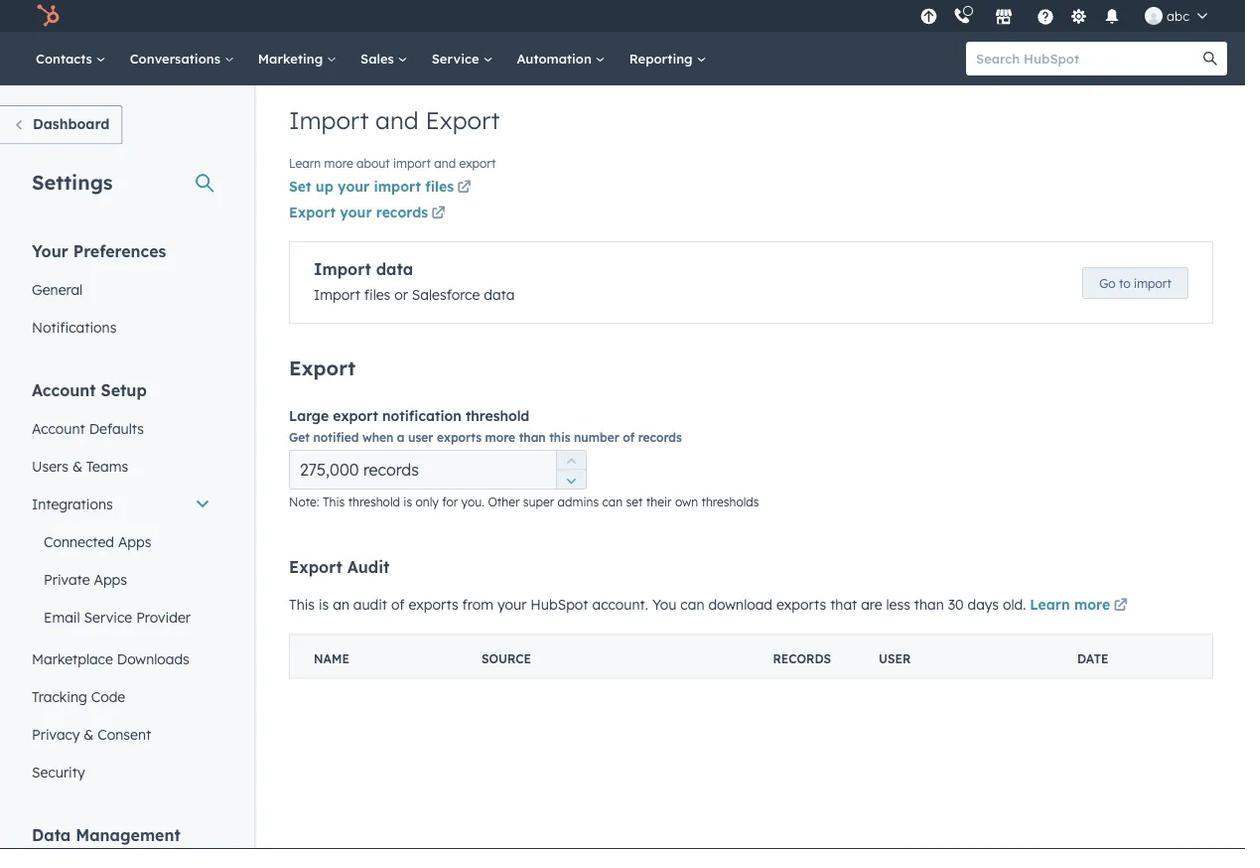 Task type: vqa. For each thing, say whether or not it's contained in the screenshot.
Search search field
no



Task type: locate. For each thing, give the bounding box(es) containing it.
import for files
[[374, 178, 421, 195]]

for
[[442, 495, 458, 510]]

1 vertical spatial threshold
[[348, 495, 400, 510]]

learn more
[[1030, 596, 1111, 613]]

a
[[397, 430, 405, 445]]

1 horizontal spatial data
[[484, 286, 515, 303]]

learn right 'old.'
[[1030, 596, 1070, 613]]

export up large
[[289, 356, 356, 380]]

privacy & consent
[[32, 726, 151, 743]]

2 horizontal spatial more
[[1075, 596, 1111, 613]]

records right "number"
[[638, 430, 682, 445]]

0 horizontal spatial is
[[319, 596, 329, 613]]

1 vertical spatial &
[[84, 726, 94, 743]]

0 vertical spatial &
[[72, 457, 82, 475]]

privacy
[[32, 726, 80, 743]]

0 horizontal spatial can
[[602, 495, 623, 510]]

user
[[408, 430, 434, 445]]

consent
[[98, 726, 151, 743]]

1 horizontal spatial more
[[485, 430, 516, 445]]

0 vertical spatial files
[[425, 178, 454, 195]]

data right salesforce
[[484, 286, 515, 303]]

upgrade image
[[920, 8, 938, 26]]

files left or
[[364, 286, 391, 303]]

more up up
[[324, 156, 353, 171]]

0 horizontal spatial of
[[391, 596, 405, 613]]

source
[[482, 651, 531, 666]]

export down import and export
[[459, 156, 496, 171]]

30
[[948, 596, 964, 613]]

can right you
[[681, 596, 705, 613]]

users & teams
[[32, 457, 128, 475]]

0 horizontal spatial more
[[324, 156, 353, 171]]

0 vertical spatial import
[[393, 156, 431, 171]]

0 vertical spatial learn
[[289, 156, 321, 171]]

data
[[376, 259, 413, 279], [484, 286, 515, 303]]

account defaults
[[32, 420, 144, 437]]

set
[[626, 495, 643, 510]]

exports right user
[[437, 430, 482, 445]]

1 vertical spatial export
[[333, 407, 378, 425]]

export up an in the bottom of the page
[[289, 557, 342, 577]]

& right privacy
[[84, 726, 94, 743]]

1 account from the top
[[32, 380, 96, 400]]

0 vertical spatial than
[[519, 430, 546, 445]]

their
[[646, 495, 672, 510]]

privacy & consent link
[[20, 716, 223, 753]]

exports left that
[[777, 596, 827, 613]]

settings image
[[1070, 8, 1088, 26]]

can left set
[[602, 495, 623, 510]]

this is an audit of exports from your hubspot account. you can download exports that are less than 30 days old.
[[289, 596, 1030, 613]]

account up the account defaults
[[32, 380, 96, 400]]

link opens in a new window image
[[432, 202, 446, 225], [1114, 599, 1128, 613]]

large export notification threshold get notified when a user exports more than this number of records
[[289, 407, 682, 445]]

1 horizontal spatial is
[[404, 495, 412, 510]]

audit
[[347, 557, 390, 577]]

1 vertical spatial is
[[319, 596, 329, 613]]

1 horizontal spatial threshold
[[466, 407, 530, 425]]

about
[[357, 156, 390, 171]]

can
[[602, 495, 623, 510], [681, 596, 705, 613]]

import right to
[[1134, 276, 1172, 291]]

less
[[887, 596, 911, 613]]

threshold left only
[[348, 495, 400, 510]]

& for users
[[72, 457, 82, 475]]

connected apps
[[44, 533, 151, 550]]

Large export notification threshold text field
[[289, 450, 587, 490]]

1 vertical spatial link opens in a new window image
[[1114, 599, 1128, 613]]

0 vertical spatial account
[[32, 380, 96, 400]]

settings
[[32, 169, 113, 194]]

data up or
[[376, 259, 413, 279]]

your
[[338, 178, 370, 195], [340, 203, 372, 221], [498, 596, 527, 613]]

0 horizontal spatial export
[[333, 407, 378, 425]]

private
[[44, 571, 90, 588]]

0 horizontal spatial and
[[376, 105, 419, 135]]

is left only
[[404, 495, 412, 510]]

your right from in the bottom of the page
[[498, 596, 527, 613]]

1 horizontal spatial of
[[623, 430, 635, 445]]

name
[[314, 651, 350, 666]]

1 vertical spatial this
[[289, 596, 315, 613]]

& right users
[[72, 457, 82, 475]]

exports left from in the bottom of the page
[[409, 596, 459, 613]]

export
[[426, 105, 500, 135], [289, 203, 336, 221], [289, 356, 356, 380], [289, 557, 342, 577]]

0 horizontal spatial files
[[364, 286, 391, 303]]

import up about
[[289, 105, 369, 135]]

link opens in a new window image down the set up your import files link
[[432, 202, 446, 225]]

0 horizontal spatial than
[[519, 430, 546, 445]]

learn up set
[[289, 156, 321, 171]]

1 vertical spatial records
[[638, 430, 682, 445]]

1 vertical spatial files
[[364, 286, 391, 303]]

2 vertical spatial import
[[314, 286, 360, 303]]

1 horizontal spatial files
[[425, 178, 454, 195]]

export down the service link
[[426, 105, 500, 135]]

0 horizontal spatial service
[[84, 608, 132, 626]]

service right sales "link"
[[432, 50, 483, 67]]

link opens in a new window image
[[457, 176, 471, 200], [457, 181, 471, 195], [432, 207, 446, 221], [1114, 594, 1128, 618]]

go to import link
[[1083, 267, 1189, 299]]

service down private apps link
[[84, 608, 132, 626]]

0 vertical spatial link opens in a new window image
[[432, 202, 446, 225]]

export down set
[[289, 203, 336, 221]]

marketplace downloads link
[[20, 640, 223, 678]]

0 vertical spatial threshold
[[466, 407, 530, 425]]

0 vertical spatial service
[[432, 50, 483, 67]]

private apps link
[[20, 561, 223, 598]]

your
[[32, 241, 68, 261]]

more up date
[[1075, 596, 1111, 613]]

import down export your records
[[314, 259, 371, 279]]

is left an in the bottom of the page
[[319, 596, 329, 613]]

1 vertical spatial than
[[915, 596, 944, 613]]

1 vertical spatial import
[[314, 259, 371, 279]]

threshold right notification
[[466, 407, 530, 425]]

only
[[416, 495, 439, 510]]

0 horizontal spatial records
[[376, 203, 428, 221]]

and up "learn more about import and export"
[[376, 105, 419, 135]]

export audit
[[289, 557, 390, 577]]

1 vertical spatial data
[[484, 286, 515, 303]]

0 horizontal spatial &
[[72, 457, 82, 475]]

of inside large export notification threshold get notified when a user exports more than this number of records
[[623, 430, 635, 445]]

1 vertical spatial import
[[374, 178, 421, 195]]

marketing
[[258, 50, 327, 67]]

this left an in the bottom of the page
[[289, 596, 315, 613]]

1 horizontal spatial learn
[[1030, 596, 1070, 613]]

import for and
[[393, 156, 431, 171]]

service link
[[420, 32, 505, 85]]

1 horizontal spatial &
[[84, 726, 94, 743]]

admins
[[558, 495, 599, 510]]

is
[[404, 495, 412, 510], [319, 596, 329, 613]]

conversations
[[130, 50, 224, 67]]

apps down integrations button
[[118, 533, 151, 550]]

export inside export your records link
[[289, 203, 336, 221]]

1 horizontal spatial service
[[432, 50, 483, 67]]

0 horizontal spatial threshold
[[348, 495, 400, 510]]

2 account from the top
[[32, 420, 85, 437]]

data management
[[32, 825, 181, 845]]

contacts
[[36, 50, 96, 67]]

more
[[324, 156, 353, 171], [485, 430, 516, 445], [1075, 596, 1111, 613]]

and down import and export
[[434, 156, 456, 171]]

group
[[556, 450, 586, 490]]

link opens in a new window image inside export your records link
[[432, 207, 446, 221]]

more inside large export notification threshold get notified when a user exports more than this number of records
[[485, 430, 516, 445]]

import left or
[[314, 286, 360, 303]]

general
[[32, 281, 83, 298]]

hubspot
[[531, 596, 589, 613]]

and
[[376, 105, 419, 135], [434, 156, 456, 171]]

salesforce
[[412, 286, 480, 303]]

1 vertical spatial account
[[32, 420, 85, 437]]

your preferences element
[[20, 240, 223, 346]]

audit
[[353, 596, 387, 613]]

2 vertical spatial more
[[1075, 596, 1111, 613]]

than
[[519, 430, 546, 445], [915, 596, 944, 613]]

& for privacy
[[84, 726, 94, 743]]

than left 30
[[915, 596, 944, 613]]

more left this
[[485, 430, 516, 445]]

account for account setup
[[32, 380, 96, 400]]

threshold inside large export notification threshold get notified when a user exports more than this number of records
[[466, 407, 530, 425]]

of right "number"
[[623, 430, 635, 445]]

this right note:
[[323, 495, 345, 510]]

1 horizontal spatial records
[[638, 430, 682, 445]]

0 vertical spatial and
[[376, 105, 419, 135]]

code
[[91, 688, 125, 705]]

account
[[32, 380, 96, 400], [32, 420, 85, 437]]

of right audit
[[391, 596, 405, 613]]

learn for learn more
[[1030, 596, 1070, 613]]

hubspot image
[[36, 4, 60, 28]]

reporting link
[[618, 32, 719, 85]]

notifications
[[32, 318, 117, 336]]

apps up email service provider
[[94, 571, 127, 588]]

1 horizontal spatial than
[[915, 596, 944, 613]]

contacts link
[[24, 32, 118, 85]]

learn more about import and export
[[289, 156, 496, 171]]

note: this threshold is only for you. other super admins can set their own thresholds
[[289, 495, 759, 510]]

files down "learn more about import and export"
[[425, 178, 454, 195]]

account setup element
[[20, 379, 223, 791]]

private apps
[[44, 571, 127, 588]]

1 vertical spatial service
[[84, 608, 132, 626]]

account up users
[[32, 420, 85, 437]]

apps
[[118, 533, 151, 550], [94, 571, 127, 588]]

than left this
[[519, 430, 546, 445]]

1 vertical spatial more
[[485, 430, 516, 445]]

marketplaces button
[[983, 0, 1025, 32]]

account defaults link
[[20, 410, 223, 447]]

0 vertical spatial apps
[[118, 533, 151, 550]]

0 vertical spatial of
[[623, 430, 635, 445]]

0 horizontal spatial learn
[[289, 156, 321, 171]]

0 vertical spatial data
[[376, 259, 413, 279]]

import right about
[[393, 156, 431, 171]]

learn
[[289, 156, 321, 171], [1030, 596, 1070, 613]]

more for learn more
[[1075, 596, 1111, 613]]

1 vertical spatial learn
[[1030, 596, 1070, 613]]

1 horizontal spatial this
[[323, 495, 345, 510]]

old.
[[1003, 596, 1026, 613]]

0 vertical spatial your
[[338, 178, 370, 195]]

email
[[44, 608, 80, 626]]

1 vertical spatial apps
[[94, 571, 127, 588]]

this
[[549, 430, 571, 445]]

0 vertical spatial more
[[324, 156, 353, 171]]

1 horizontal spatial can
[[681, 596, 705, 613]]

your down set up your import files
[[340, 203, 372, 221]]

export up notified
[[333, 407, 378, 425]]

import for import and export
[[289, 105, 369, 135]]

your up export your records
[[338, 178, 370, 195]]

&
[[72, 457, 82, 475], [84, 726, 94, 743]]

import down "learn more about import and export"
[[374, 178, 421, 195]]

link opens in a new window image right learn more
[[1114, 599, 1128, 613]]

0 vertical spatial export
[[459, 156, 496, 171]]

1 horizontal spatial link opens in a new window image
[[1114, 599, 1128, 613]]

1 horizontal spatial and
[[434, 156, 456, 171]]

upgrade link
[[917, 5, 942, 26]]

0 vertical spatial import
[[289, 105, 369, 135]]

records down the set up your import files link
[[376, 203, 428, 221]]

threshold
[[466, 407, 530, 425], [348, 495, 400, 510]]

Search HubSpot search field
[[966, 42, 1210, 75]]

notifications link
[[20, 308, 223, 346]]



Task type: describe. For each thing, give the bounding box(es) containing it.
0 vertical spatial can
[[602, 495, 623, 510]]

other
[[488, 495, 520, 510]]

set
[[289, 178, 311, 195]]

users & teams link
[[20, 447, 223, 485]]

data
[[32, 825, 71, 845]]

help image
[[1037, 9, 1055, 27]]

learn for learn more about import and export
[[289, 156, 321, 171]]

hubspot link
[[24, 4, 74, 28]]

settings link
[[1067, 5, 1092, 26]]

set up your import files link
[[289, 176, 475, 200]]

integrations button
[[20, 485, 223, 523]]

0 horizontal spatial data
[[376, 259, 413, 279]]

note:
[[289, 495, 319, 510]]

that
[[831, 596, 857, 613]]

export for export audit
[[289, 557, 342, 577]]

email service provider
[[44, 608, 191, 626]]

1 vertical spatial and
[[434, 156, 456, 171]]

email service provider link
[[20, 598, 223, 636]]

marketing link
[[246, 32, 349, 85]]

tracking code link
[[20, 678, 223, 716]]

records
[[773, 651, 831, 666]]

automation link
[[505, 32, 618, 85]]

automation
[[517, 50, 596, 67]]

date
[[1078, 651, 1109, 666]]

gary orlando image
[[1145, 7, 1163, 25]]

an
[[333, 596, 350, 613]]

export your records
[[289, 203, 428, 221]]

1 horizontal spatial export
[[459, 156, 496, 171]]

0 vertical spatial records
[[376, 203, 428, 221]]

or
[[395, 286, 408, 303]]

up
[[316, 178, 334, 195]]

user
[[879, 651, 911, 666]]

2 vertical spatial import
[[1134, 276, 1172, 291]]

0 vertical spatial this
[[323, 495, 345, 510]]

records inside large export notification threshold get notified when a user exports more than this number of records
[[638, 430, 682, 445]]

general link
[[20, 271, 223, 308]]

users
[[32, 457, 68, 475]]

go
[[1100, 276, 1116, 291]]

export for export
[[289, 356, 356, 380]]

help button
[[1029, 0, 1063, 32]]

account setup
[[32, 380, 147, 400]]

link opens in a new window image inside the set up your import files link
[[457, 181, 471, 195]]

abc menu
[[915, 0, 1222, 32]]

notification
[[382, 407, 462, 425]]

when
[[362, 430, 394, 445]]

to
[[1119, 276, 1131, 291]]

notifications image
[[1104, 9, 1121, 27]]

calling icon image
[[954, 8, 972, 26]]

1 vertical spatial can
[[681, 596, 705, 613]]

download
[[709, 596, 773, 613]]

abc button
[[1133, 0, 1220, 32]]

service inside account setup element
[[84, 608, 132, 626]]

downloads
[[117, 650, 190, 668]]

go to import
[[1100, 276, 1172, 291]]

marketplace downloads
[[32, 650, 190, 668]]

apps for connected apps
[[118, 533, 151, 550]]

sales link
[[349, 32, 420, 85]]

marketplace
[[32, 650, 113, 668]]

sales
[[361, 50, 398, 67]]

exports inside large export notification threshold get notified when a user exports more than this number of records
[[437, 430, 482, 445]]

link opens in a new window image inside 'learn more' link
[[1114, 599, 1128, 613]]

management
[[76, 825, 181, 845]]

preferences
[[73, 241, 166, 261]]

import for import data import files or salesforce data
[[314, 259, 371, 279]]

0 horizontal spatial this
[[289, 596, 315, 613]]

are
[[861, 596, 883, 613]]

export inside large export notification threshold get notified when a user exports more than this number of records
[[333, 407, 378, 425]]

from
[[462, 596, 494, 613]]

0 horizontal spatial link opens in a new window image
[[432, 202, 446, 225]]

large
[[289, 407, 329, 425]]

apps for private apps
[[94, 571, 127, 588]]

notified
[[313, 430, 359, 445]]

integrations
[[32, 495, 113, 513]]

number
[[574, 430, 620, 445]]

provider
[[136, 608, 191, 626]]

your preferences
[[32, 241, 166, 261]]

search image
[[1204, 52, 1218, 66]]

files inside import data import files or salesforce data
[[364, 286, 391, 303]]

dashboard link
[[0, 105, 123, 145]]

export for export your records
[[289, 203, 336, 221]]

than inside large export notification threshold get notified when a user exports more than this number of records
[[519, 430, 546, 445]]

import data import files or salesforce data
[[314, 259, 515, 303]]

you
[[652, 596, 677, 613]]

reporting
[[629, 50, 697, 67]]

get
[[289, 430, 310, 445]]

set up your import files
[[289, 178, 454, 195]]

account for account defaults
[[32, 420, 85, 437]]

defaults
[[89, 420, 144, 437]]

super
[[523, 495, 554, 510]]

marketplaces image
[[995, 9, 1013, 27]]

export your records link
[[289, 202, 449, 225]]

connected
[[44, 533, 114, 550]]

learn more link
[[1030, 594, 1132, 618]]

days
[[968, 596, 999, 613]]

dashboard
[[33, 115, 110, 133]]

security link
[[20, 753, 223, 791]]

import and export
[[289, 105, 500, 135]]

security
[[32, 763, 85, 781]]

connected apps link
[[20, 523, 223, 561]]

tracking code
[[32, 688, 125, 705]]

abc
[[1167, 7, 1190, 24]]

0 vertical spatial is
[[404, 495, 412, 510]]

calling icon button
[[946, 3, 979, 29]]

1 vertical spatial of
[[391, 596, 405, 613]]

own
[[675, 495, 698, 510]]

more for learn more about import and export
[[324, 156, 353, 171]]

1 vertical spatial your
[[340, 203, 372, 221]]

thresholds
[[702, 495, 759, 510]]

2 vertical spatial your
[[498, 596, 527, 613]]



